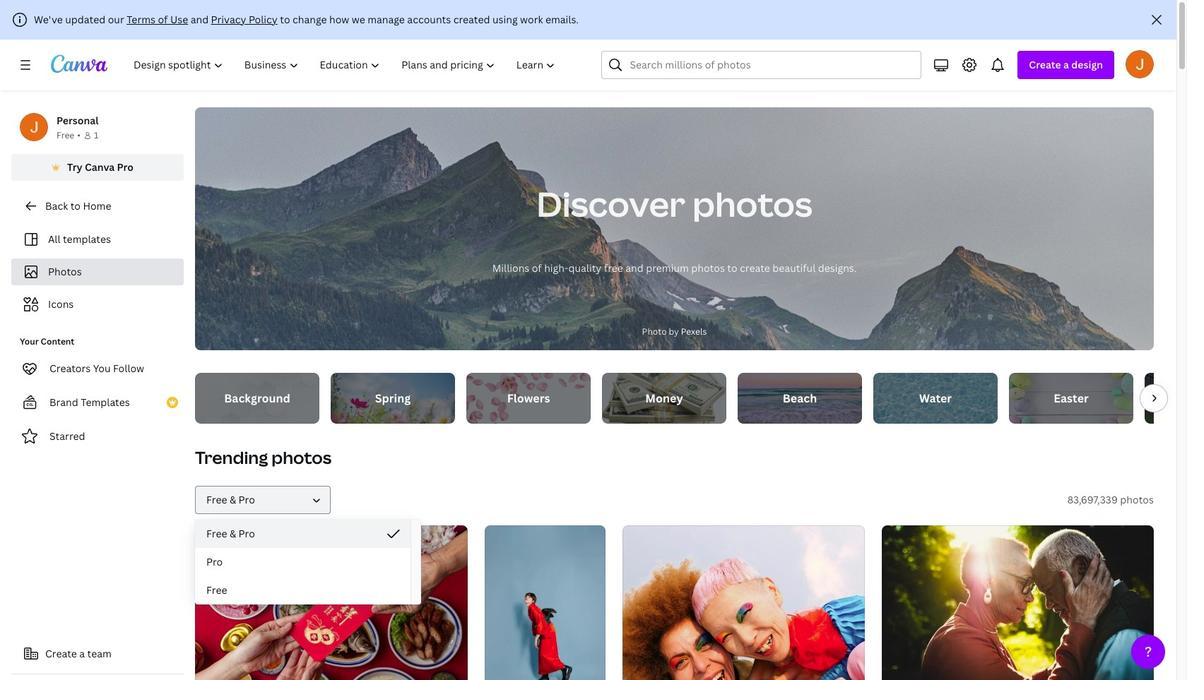 Task type: vqa. For each thing, say whether or not it's contained in the screenshot.
"GROUP"
no



Task type: describe. For each thing, give the bounding box(es) containing it.
create a team button
[[11, 641, 184, 669]]

using
[[493, 13, 518, 26]]

brand templates
[[49, 396, 130, 409]]

free & pro inside button
[[206, 527, 255, 541]]

photos for 83,697,339 photos
[[1121, 493, 1154, 507]]

templates
[[63, 233, 111, 246]]

your content
[[20, 336, 74, 348]]

1
[[94, 129, 98, 141]]

terms
[[127, 13, 156, 26]]

photos for trending photos
[[272, 446, 332, 469]]

top level navigation element
[[124, 51, 568, 79]]

accounts
[[407, 13, 451, 26]]

water
[[920, 391, 952, 407]]

we
[[352, 13, 365, 26]]

pro button
[[195, 549, 411, 577]]

icons
[[48, 298, 74, 311]]

beautiful
[[773, 262, 816, 275]]

privacy
[[211, 13, 246, 26]]

your
[[20, 336, 39, 348]]

back
[[45, 199, 68, 213]]

free •
[[57, 129, 81, 141]]

1 horizontal spatial to
[[280, 13, 290, 26]]

a for design
[[1064, 58, 1070, 71]]

easter
[[1054, 391, 1089, 407]]

content
[[41, 336, 74, 348]]

millions
[[493, 262, 530, 275]]

flowers
[[507, 391, 550, 407]]

all templates
[[48, 233, 111, 246]]

pro inside option
[[239, 527, 255, 541]]

manage
[[368, 13, 405, 26]]

pride portrait of mature age lgbtq women image
[[623, 526, 865, 681]]

try
[[67, 160, 82, 174]]

home
[[83, 199, 111, 213]]

change
[[293, 13, 327, 26]]

creators you follow
[[49, 362, 144, 375]]

team
[[87, 648, 112, 661]]

photos right premium at the top right of the page
[[692, 262, 725, 275]]

photos for discover photos
[[693, 181, 813, 227]]

trending photos
[[195, 446, 332, 469]]

by
[[669, 326, 679, 338]]

design
[[1072, 58, 1104, 71]]

beach
[[783, 391, 817, 407]]

back to home link
[[11, 192, 184, 221]]

83,697,339
[[1068, 493, 1118, 507]]

money link
[[602, 373, 727, 424]]

create for create a team
[[45, 648, 77, 661]]

our
[[108, 13, 124, 26]]

trending
[[195, 446, 268, 469]]

create a design
[[1030, 58, 1104, 71]]

how
[[329, 13, 349, 26]]

templates
[[81, 396, 130, 409]]

try canva pro
[[67, 160, 134, 174]]

use
[[170, 13, 188, 26]]

you
[[93, 362, 111, 375]]

follow
[[113, 362, 144, 375]]

0 vertical spatial of
[[158, 13, 168, 26]]

free button
[[195, 577, 411, 605]]

spring link
[[331, 373, 455, 424]]

creators you follow link
[[11, 355, 184, 383]]

pro inside dropdown button
[[239, 493, 255, 507]]

2 horizontal spatial to
[[728, 262, 738, 275]]

background
[[224, 391, 290, 407]]



Task type: locate. For each thing, give the bounding box(es) containing it.
1 horizontal spatial of
[[532, 262, 542, 275]]

all templates link
[[20, 226, 175, 253]]

brand templates link
[[11, 389, 184, 417]]

a for team
[[79, 648, 85, 661]]

a left design
[[1064, 58, 1070, 71]]

1 horizontal spatial create
[[1030, 58, 1062, 71]]

free & pro
[[206, 493, 255, 507], [206, 527, 255, 541]]

background link
[[195, 373, 320, 424]]

spring
[[375, 391, 411, 407]]

designs.
[[818, 262, 857, 275]]

a left team
[[79, 648, 85, 661]]

quality
[[569, 262, 602, 275]]

free & pro option
[[195, 520, 411, 549]]

free & pro button
[[195, 520, 411, 549]]

create
[[740, 262, 771, 275]]

a inside button
[[79, 648, 85, 661]]

try canva pro button
[[11, 154, 184, 181]]

1 horizontal spatial a
[[1064, 58, 1070, 71]]

terms of use link
[[127, 13, 188, 26]]

83,697,339 photos
[[1068, 493, 1154, 507]]

list box
[[195, 520, 411, 605]]

1 horizontal spatial and
[[626, 262, 644, 275]]

1 vertical spatial &
[[230, 527, 236, 541]]

1 vertical spatial and
[[626, 262, 644, 275]]

•
[[77, 129, 81, 141]]

create
[[1030, 58, 1062, 71], [45, 648, 77, 661]]

to left create
[[728, 262, 738, 275]]

0 horizontal spatial and
[[191, 13, 209, 26]]

photos
[[693, 181, 813, 227], [692, 262, 725, 275], [272, 446, 332, 469], [1121, 493, 1154, 507]]

photos
[[48, 265, 82, 279]]

free & pro inside dropdown button
[[206, 493, 255, 507]]

lovely elderly couple image
[[882, 526, 1154, 681]]

flowers link
[[467, 373, 591, 424]]

create inside dropdown button
[[1030, 58, 1062, 71]]

free & pro button
[[195, 486, 331, 515]]

updated
[[65, 13, 106, 26]]

beach link
[[738, 373, 863, 424]]

0 horizontal spatial to
[[70, 199, 81, 213]]

of left use
[[158, 13, 168, 26]]

0 vertical spatial a
[[1064, 58, 1070, 71]]

privacy policy link
[[211, 13, 278, 26]]

1 vertical spatial of
[[532, 262, 542, 275]]

&
[[230, 493, 236, 507], [230, 527, 236, 541]]

grandparent giving ang pao to grandchild image
[[195, 526, 468, 681]]

0 vertical spatial &
[[230, 493, 236, 507]]

millions of high-quality free and premium photos to create beautiful designs.
[[493, 262, 857, 275]]

pexels
[[681, 326, 707, 338]]

0 horizontal spatial create
[[45, 648, 77, 661]]

water link
[[874, 373, 998, 424]]

1 & from the top
[[230, 493, 236, 507]]

create a design button
[[1018, 51, 1115, 79]]

2 & from the top
[[230, 527, 236, 541]]

create inside button
[[45, 648, 77, 661]]

we've
[[34, 13, 63, 26]]

and right use
[[191, 13, 209, 26]]

1 vertical spatial to
[[70, 199, 81, 213]]

1 free & pro from the top
[[206, 493, 255, 507]]

to
[[280, 13, 290, 26], [70, 199, 81, 213], [728, 262, 738, 275]]

0 horizontal spatial a
[[79, 648, 85, 661]]

brand
[[49, 396, 78, 409]]

& down free & pro dropdown button
[[230, 527, 236, 541]]

free & pro down free & pro dropdown button
[[206, 527, 255, 541]]

back to home
[[45, 199, 111, 213]]

2 free & pro from the top
[[206, 527, 255, 541]]

starred link
[[11, 423, 184, 451]]

icons link
[[20, 291, 175, 318]]

& inside button
[[230, 527, 236, 541]]

free inside dropdown button
[[206, 493, 227, 507]]

photos right 83,697,339
[[1121, 493, 1154, 507]]

discover
[[537, 181, 686, 227]]

create left design
[[1030, 58, 1062, 71]]

to right back
[[70, 199, 81, 213]]

create for create a design
[[1030, 58, 1062, 71]]

canva
[[85, 160, 115, 174]]

all
[[48, 233, 60, 246]]

0 horizontal spatial of
[[158, 13, 168, 26]]

free
[[604, 262, 623, 275]]

to right policy
[[280, 13, 290, 26]]

photos up free & pro dropdown button
[[272, 446, 332, 469]]

policy
[[249, 13, 278, 26]]

pro
[[117, 160, 134, 174], [239, 493, 255, 507], [239, 527, 255, 541], [206, 556, 223, 569]]

photos up create
[[693, 181, 813, 227]]

& inside dropdown button
[[230, 493, 236, 507]]

personal
[[57, 114, 99, 127]]

creators
[[49, 362, 91, 375]]

easter link
[[1010, 373, 1134, 424]]

of
[[158, 13, 168, 26], [532, 262, 542, 275]]

0 vertical spatial and
[[191, 13, 209, 26]]

jeremy miller image
[[1126, 50, 1154, 78]]

Search search field
[[630, 52, 913, 78]]

created
[[454, 13, 490, 26]]

high-
[[544, 262, 569, 275]]

0 vertical spatial create
[[1030, 58, 1062, 71]]

money
[[646, 391, 683, 407]]

create left team
[[45, 648, 77, 661]]

and
[[191, 13, 209, 26], [626, 262, 644, 275]]

of left high-
[[532, 262, 542, 275]]

a
[[1064, 58, 1070, 71], [79, 648, 85, 661]]

woman wearing traditional kimono image
[[485, 526, 606, 681]]

list box containing free & pro
[[195, 520, 411, 605]]

free inside button
[[206, 527, 227, 541]]

2 vertical spatial to
[[728, 262, 738, 275]]

work
[[520, 13, 543, 26]]

& down trending
[[230, 493, 236, 507]]

1 vertical spatial a
[[79, 648, 85, 661]]

emails.
[[546, 13, 579, 26]]

0 vertical spatial free & pro
[[206, 493, 255, 507]]

and right "free"
[[626, 262, 644, 275]]

0 vertical spatial to
[[280, 13, 290, 26]]

1 vertical spatial create
[[45, 648, 77, 661]]

free & pro down trending
[[206, 493, 255, 507]]

starred
[[49, 430, 85, 443]]

create a team
[[45, 648, 112, 661]]

1 vertical spatial free & pro
[[206, 527, 255, 541]]

photo by pexels
[[642, 326, 707, 338]]

photo
[[642, 326, 667, 338]]

a inside dropdown button
[[1064, 58, 1070, 71]]

free inside button
[[206, 584, 227, 597]]

discover photos
[[537, 181, 813, 227]]

free
[[57, 129, 74, 141], [206, 493, 227, 507], [206, 527, 227, 541], [206, 584, 227, 597]]

None search field
[[602, 51, 922, 79]]

premium
[[646, 262, 689, 275]]

we've updated our terms of use and privacy policy to change how we manage accounts created using work emails.
[[34, 13, 579, 26]]



